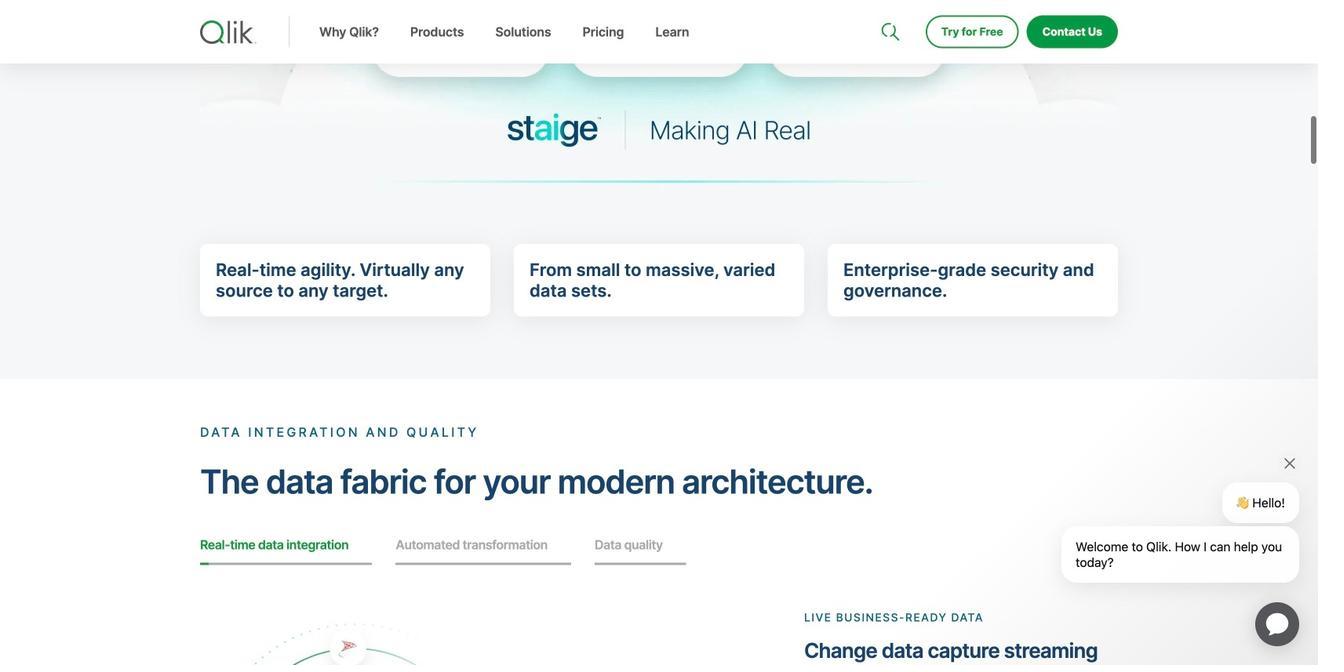 Task type: describe. For each thing, give the bounding box(es) containing it.
qlik image
[[200, 20, 257, 44]]

login image
[[1068, 0, 1081, 13]]

support image
[[883, 0, 895, 13]]



Task type: locate. For each thing, give the bounding box(es) containing it.
application
[[1237, 584, 1319, 666]]

data integration platform  - qlik image
[[200, 0, 1118, 281], [200, 0, 1118, 220]]



